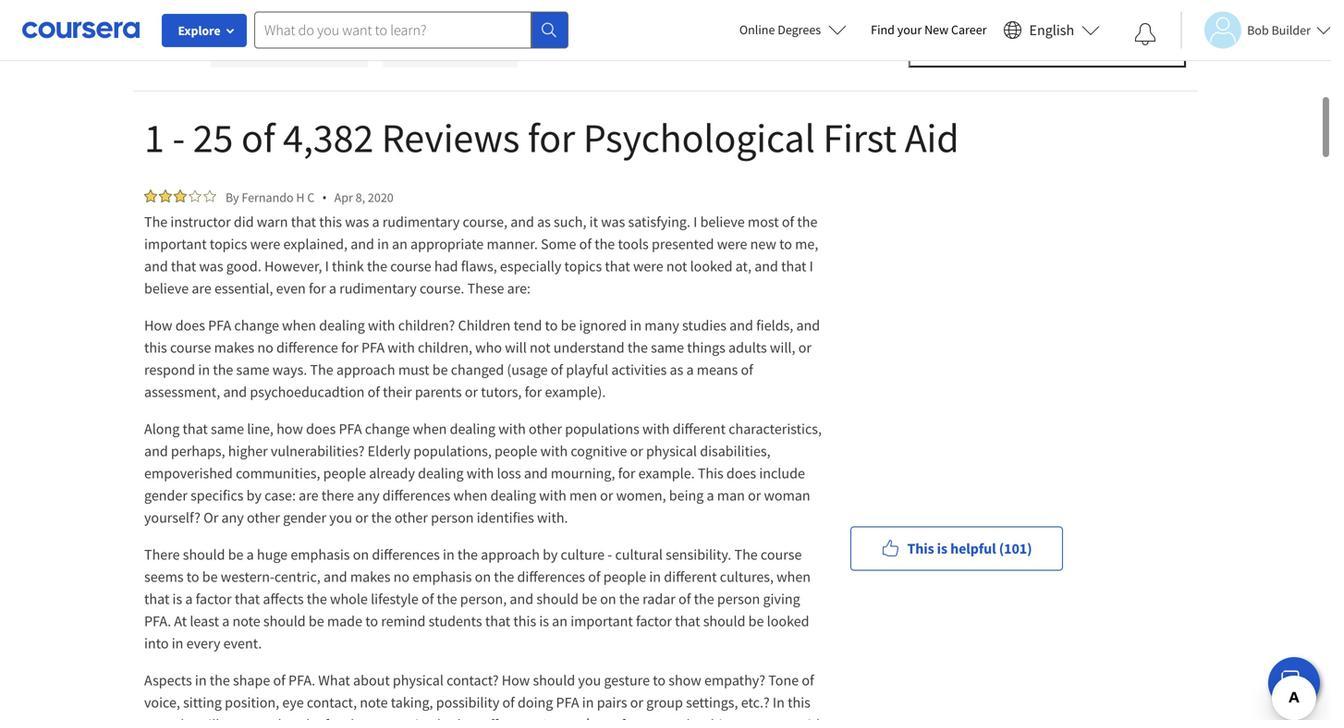 Task type: describe. For each thing, give the bounding box(es) containing it.
had for acting
[[437, 716, 461, 720]]

be up western-
[[228, 546, 244, 564]]

contact?
[[447, 671, 499, 690]]

does inside how does pfa change when dealing with children? children tend to be ignored in many studies and fields, and this course makes no difference for pfa with children, who will not understand the same things adults will, or respond in the same ways. the approach must be changed (usage of playful activities as a means of assessment, and psychoeducadtion of their parents or tutors, for example).
[[175, 316, 205, 335]]

person,
[[460, 590, 507, 609]]

all stars
[[414, 37, 462, 54]]

manner.
[[487, 235, 538, 253]]

with up "with."
[[539, 486, 567, 505]]

seems
[[144, 568, 184, 586]]

0 vertical spatial same
[[651, 338, 684, 357]]

for down (usage
[[525, 383, 542, 401]]

to inside how does pfa change when dealing with children? children tend to be ignored in many studies and fields, and this course makes no difference for pfa with children, who will not understand the same things adults will, or respond in the same ways. the approach must be changed (usage of playful activities as a means of assessment, and psychoeducadtion of their parents or tutors, for example).
[[545, 316, 558, 335]]

course.
[[420, 279, 465, 298]]

0 vertical spatial emphasis
[[291, 546, 350, 564]]

possibility
[[436, 694, 500, 712]]

this is helpful (101) button
[[851, 527, 1064, 571]]

makes inside how does pfa change when dealing with children? children tend to be ignored in many studies and fields, and this course makes no difference for pfa with children, who will not understand the same things adults will, or respond in the same ways. the approach must be changed (usage of playful activities as a means of assessment, and psychoeducadtion of their parents or tutors, for example).
[[214, 338, 255, 357]]

1 horizontal spatial chevron down image
[[1154, 42, 1171, 58]]

a down think
[[329, 279, 337, 298]]

in up "radar"
[[650, 568, 661, 586]]

or
[[204, 509, 219, 527]]

psychoeducadtion
[[250, 383, 365, 401]]

course inside there should be a huge emphasis on differences in the approach by culture - cultural sensibility. the course seems to be western-centric, and makes no emphasis on the differences of people in different cultures, when that is a factor that affects the whole lifestyle of the person, and should be on the radar of the person giving pfa. at least a note should be made to remind students that this is an important factor that should be looked into in every event.
[[761, 546, 802, 564]]

be up understand at the top left
[[561, 316, 577, 335]]

doing
[[518, 694, 553, 712]]

approach inside how does pfa change when dealing with children? children tend to be ignored in many studies and fields, and this course makes no difference for pfa with children, who will not understand the same things adults will, or respond in the same ways. the approach must be changed (usage of playful activities as a means of assessment, and psychoeducadtion of their parents or tutors, for example).
[[337, 361, 395, 379]]

eye
[[282, 694, 304, 712]]

was left 'good.' at top
[[199, 257, 223, 276]]

of down adults
[[741, 361, 754, 379]]

that down western-
[[235, 590, 260, 609]]

note inside aspects in the shape of pfa. what about physical contact? how should you gesture to show empathy? tone of voice, sitting position, eye contact, note taking, possibility of doing pfa in pairs or group settings, etc.? in this regard, i will assume that the fact he was acting had an effect on george´s performance, but his responses wi
[[360, 694, 388, 712]]

is inside button
[[937, 540, 948, 558]]

find your new career link
[[862, 18, 997, 42]]

of down the culture
[[588, 568, 601, 586]]

aspects
[[144, 671, 192, 690]]

should down 'or'
[[183, 546, 225, 564]]

gesture
[[604, 671, 650, 690]]

2 horizontal spatial other
[[529, 420, 562, 438]]

least
[[190, 612, 219, 631]]

in left "many"
[[630, 316, 642, 335]]

etc.?
[[741, 694, 770, 712]]

all learners button
[[211, 23, 369, 68]]

by inside there should be a huge emphasis on differences in the approach by culture - cultural sensibility. the course seems to be western-centric, and makes no emphasis on the differences of people in different cultures, when that is a factor that affects the whole lifestyle of the person, and should be on the radar of the person giving pfa. at least a note should be made to remind students that this is an important factor that should be looked into in every event.
[[543, 546, 558, 564]]

you inside aspects in the shape of pfa. what about physical contact? how should you gesture to show empathy? tone of voice, sitting position, eye contact, note taking, possibility of doing pfa in pairs or group settings, etc.? in this regard, i will assume that the fact he was acting had an effect on george´s performance, but his responses wi
[[578, 671, 601, 690]]

0 vertical spatial -
[[172, 112, 185, 163]]

an inside there should be a huge emphasis on differences in the approach by culture - cultural sensibility. the course seems to be western-centric, and makes no emphasis on the differences of people in different cultures, when that is a factor that affects the whole lifestyle of the person, and should be on the radar of the person giving pfa. at least a note should be made to remind students that this is an important factor that should be looked into in every event.
[[552, 612, 568, 631]]

that down instructor in the top of the page
[[171, 257, 196, 276]]

with left children?
[[368, 316, 395, 335]]

there
[[322, 486, 354, 505]]

was right it at left top
[[601, 213, 625, 231]]

different inside there should be a huge emphasis on differences in the approach by culture - cultural sensibility. the course seems to be western-centric, and makes no emphasis on the differences of people in different cultures, when that is a factor that affects the whole lifestyle of the person, and should be on the radar of the person giving pfa. at least a note should be made to remind students that this is an important factor that should be looked into in every event.
[[664, 568, 717, 586]]

or right man
[[748, 486, 761, 505]]

of right "radar"
[[679, 590, 691, 609]]

he
[[351, 716, 366, 720]]

for up such,
[[528, 112, 575, 163]]

flaws,
[[461, 257, 497, 276]]

a right the 'least'
[[222, 612, 230, 631]]

or right men
[[600, 486, 614, 505]]

find
[[871, 21, 895, 38]]

chevron down image
[[471, 37, 488, 54]]

dealing inside how does pfa change when dealing with children? children tend to be ignored in many studies and fields, and this course makes no difference for pfa with children, who will not understand the same things adults will, or respond in the same ways. the approach must be changed (usage of playful activities as a means of assessment, and psychoeducadtion of their parents or tutors, for example).
[[319, 316, 365, 335]]

or down 'changed'
[[465, 383, 478, 401]]

when up populations,
[[413, 420, 447, 438]]

to right seems
[[187, 568, 199, 586]]

settings,
[[686, 694, 738, 712]]

should inside aspects in the shape of pfa. what about physical contact? how should you gesture to show empathy? tone of voice, sitting position, eye contact, note taking, possibility of doing pfa in pairs or group settings, etc.? in this regard, i will assume that the fact he was acting had an effect on george´s performance, but his responses wi
[[533, 671, 575, 690]]

essential,
[[215, 279, 273, 298]]

no inside how does pfa change when dealing with children? children tend to be ignored in many studies and fields, and this course makes no difference for pfa with children, who will not understand the same things adults will, or respond in the same ways. the approach must be changed (usage of playful activities as a means of assessment, and psychoeducadtion of their parents or tutors, for example).
[[257, 338, 274, 357]]

difference
[[277, 338, 338, 357]]

was down the 8,
[[345, 213, 369, 231]]

this inside along that same line, how does pfa change when dealing with other populations with different characteristics, and perhaps, higher vulnerabilities? elderly populations, people with cognitive or physical disabilities, empoverished communities, people already dealing with loss and mourning, for example. this does include gender specifics by case: are there any differences when dealing with men or women, being a man or woman yourself? or any other gender you or the other person identifies with.
[[698, 464, 724, 483]]

0 vertical spatial any
[[357, 486, 380, 505]]

all for all stars
[[414, 37, 429, 54]]

are inside along that same line, how does pfa change when dealing with other populations with different characteristics, and perhaps, higher vulnerabilities? elderly populations, people with cognitive or physical disabilities, empoverished communities, people already dealing with loss and mourning, for example. this does include gender specifics by case: are there any differences when dealing with men or women, being a man or woman yourself? or any other gender you or the other person identifies with.
[[299, 486, 319, 505]]

should down cultures,
[[704, 612, 746, 631]]

be down the culture
[[582, 590, 598, 609]]

1 vertical spatial differences
[[372, 546, 440, 564]]

of up remind
[[422, 590, 434, 609]]

most
[[748, 213, 779, 231]]

remind
[[381, 612, 426, 631]]

0 horizontal spatial people
[[323, 464, 366, 483]]

english button
[[997, 0, 1108, 60]]

george´s
[[539, 716, 598, 720]]

bob builder
[[1248, 22, 1311, 38]]

an inside the instructor did warn that this was a rudimentary course, and as such, it was satisfying. i believe most of the important topics were explained, and in an appropriate manner. some of the tools presented were new to me, and that was good. however, i think the course had flaws, especially topics that were not looked at, and that i believe are essential, even for a rudimentary course. these are:
[[392, 235, 408, 253]]

the instructor did warn that this was a rudimentary course, and as such, it was satisfying. i believe most of the important topics were explained, and in an appropriate manner. some of the tools presented were new to me, and that was good. however, i think the course had flaws, especially topics that were not looked at, and that i believe are essential, even for a rudimentary course. these are:
[[144, 213, 822, 298]]

career
[[952, 21, 987, 38]]

to right made
[[365, 612, 378, 631]]

that down "radar"
[[675, 612, 701, 631]]

a left 'huge'
[[247, 546, 254, 564]]

who
[[476, 338, 502, 357]]

2 filled star image from the left
[[174, 190, 187, 203]]

8,
[[356, 189, 365, 206]]

first
[[824, 112, 897, 163]]

dealing up populations,
[[450, 420, 496, 438]]

parents
[[415, 383, 462, 401]]

0 horizontal spatial were
[[250, 235, 281, 253]]

online degrees
[[740, 21, 821, 38]]

or right 'will,'
[[799, 338, 812, 357]]

i up presented
[[694, 213, 698, 231]]

apr
[[334, 189, 353, 206]]

instructor
[[171, 213, 231, 231]]

of right tone on the bottom right of the page
[[802, 671, 814, 690]]

new
[[751, 235, 777, 253]]

sitting
[[183, 694, 222, 712]]

should down the affects
[[264, 612, 306, 631]]

pfa down essential,
[[208, 316, 231, 335]]

1 vertical spatial topics
[[565, 257, 602, 276]]

ignored
[[579, 316, 627, 335]]

children?
[[398, 316, 455, 335]]

case:
[[265, 486, 296, 505]]

a inside how does pfa change when dealing with children? children tend to be ignored in many studies and fields, and this course makes no difference for pfa with children, who will not understand the same things adults will, or respond in the same ways. the approach must be changed (usage of playful activities as a means of assessment, and psychoeducadtion of their parents or tutors, for example).
[[687, 361, 694, 379]]

and down filled star icon
[[144, 257, 168, 276]]

contact,
[[307, 694, 357, 712]]

for inside the instructor did warn that this was a rudimentary course, and as such, it was satisfying. i believe most of the important topics were explained, and in an appropriate manner. some of the tools presented were new to me, and that was good. however, i think the course had flaws, especially topics that were not looked at, and that i believe are essential, even for a rudimentary course. these are:
[[309, 279, 326, 298]]

not inside how does pfa change when dealing with children? children tend to be ignored in many studies and fields, and this course makes no difference for pfa with children, who will not understand the same things adults will, or respond in the same ways. the approach must be changed (usage of playful activities as a means of assessment, and psychoeducadtion of their parents or tutors, for example).
[[530, 338, 551, 357]]

and right assessment,
[[223, 383, 247, 401]]

person inside there should be a huge emphasis on differences in the approach by culture - cultural sensibility. the course seems to be western-centric, and makes no emphasis on the differences of people in different cultures, when that is a factor that affects the whole lifestyle of the person, and should be on the radar of the person giving pfa. at least a note should be made to remind students that this is an important factor that should be looked into in every event.
[[718, 590, 760, 609]]

in right into
[[172, 634, 184, 653]]

0 vertical spatial people
[[495, 442, 538, 461]]

•
[[322, 189, 327, 206]]

sensibility.
[[666, 546, 732, 564]]

2 vertical spatial does
[[727, 464, 757, 483]]

helpful
[[951, 540, 997, 558]]

good.
[[226, 257, 262, 276]]

disabilities,
[[700, 442, 771, 461]]

or down elderly
[[355, 509, 369, 527]]

dealing down populations,
[[418, 464, 464, 483]]

and up whole
[[324, 568, 347, 586]]

with up mourning,
[[541, 442, 568, 461]]

this inside there should be a huge emphasis on differences in the approach by culture - cultural sensibility. the course seems to be western-centric, and makes no emphasis on the differences of people in different cultures, when that is a factor that affects the whole lifestyle of the person, and should be on the radar of the person giving pfa. at least a note should be made to remind students that this is an important factor that should be looked into in every event.
[[514, 612, 537, 631]]

course inside the instructor did warn that this was a rudimentary course, and as such, it was satisfying. i believe most of the important topics were explained, and in an appropriate manner. some of the tools presented were new to me, and that was good. however, i think the course had flaws, especially topics that were not looked at, and that i believe are essential, even for a rudimentary course. these are:
[[390, 257, 432, 276]]

that down seems
[[144, 590, 170, 609]]

an inside aspects in the shape of pfa. what about physical contact? how should you gesture to show empathy? tone of voice, sitting position, eye contact, note taking, possibility of doing pfa in pairs or group settings, etc.? in this regard, i will assume that the fact he was acting had an effect on george´s performance, but his responses wi
[[464, 716, 480, 720]]

on inside aspects in the shape of pfa. what about physical contact? how should you gesture to show empathy? tone of voice, sitting position, eye contact, note taking, possibility of doing pfa in pairs or group settings, etc.? in this regard, i will assume that the fact he was acting had an effect on george´s performance, but his responses wi
[[520, 716, 536, 720]]

a up at
[[185, 590, 193, 609]]

be left western-
[[202, 568, 218, 586]]

chat with us image
[[1280, 669, 1310, 698]]

but
[[687, 716, 708, 720]]

performance,
[[601, 716, 684, 720]]

western-
[[221, 568, 275, 586]]

with left loss
[[467, 464, 494, 483]]

i left think
[[325, 257, 329, 276]]

voice,
[[144, 694, 180, 712]]

0 horizontal spatial gender
[[144, 486, 188, 505]]

tend
[[514, 316, 542, 335]]

adults
[[729, 338, 767, 357]]

2 vertical spatial differences
[[517, 568, 585, 586]]

2 vertical spatial is
[[540, 612, 549, 631]]

learners
[[259, 37, 312, 54]]

pfa. inside aspects in the shape of pfa. what about physical contact? how should you gesture to show empathy? tone of voice, sitting position, eye contact, note taking, possibility of doing pfa in pairs or group settings, etc.? in this regard, i will assume that the fact he was acting had an effect on george´s performance, but his responses wi
[[289, 671, 315, 690]]

0 horizontal spatial any
[[221, 509, 244, 527]]

empathy?
[[705, 671, 766, 690]]

pairs
[[597, 694, 628, 712]]

must
[[398, 361, 430, 379]]

important inside the instructor did warn that this was a rudimentary course, and as such, it was satisfying. i believe most of the important topics were explained, and in an appropriate manner. some of the tools presented were new to me, and that was good. however, i think the course had flaws, especially topics that were not looked at, and that i believe are essential, even for a rudimentary course. these are:
[[144, 235, 207, 253]]

0 horizontal spatial believe
[[144, 279, 189, 298]]

many
[[645, 316, 680, 335]]

made
[[327, 612, 363, 631]]

and down 'along'
[[144, 442, 168, 461]]

about
[[353, 671, 390, 690]]

bob builder button
[[1181, 12, 1332, 49]]

be left made
[[309, 612, 324, 631]]

dealing down loss
[[491, 486, 536, 505]]

think
[[332, 257, 364, 276]]

how does pfa change when dealing with children? children tend to be ignored in many studies and fields, and this course makes no difference for pfa with children, who will not understand the same things adults will, or respond in the same ways. the approach must be changed (usage of playful activities as a means of assessment, and psychoeducadtion of their parents or tutors, for example).
[[144, 316, 823, 401]]

in up assessment,
[[198, 361, 210, 379]]

how
[[277, 420, 303, 438]]

when inside how does pfa change when dealing with children? children tend to be ignored in many studies and fields, and this course makes no difference for pfa with children, who will not understand the same things adults will, or respond in the same ways. the approach must be changed (usage of playful activities as a means of assessment, and psychoeducadtion of their parents or tutors, for example).
[[282, 316, 316, 335]]

this is helpful (101)
[[908, 540, 1033, 558]]

that down tools
[[605, 257, 631, 276]]

regard,
[[144, 716, 188, 720]]

as inside how does pfa change when dealing with children? children tend to be ignored in many studies and fields, and this course makes no difference for pfa with children, who will not understand the same things adults will, or respond in the same ways. the approach must be changed (usage of playful activities as a means of assessment, and psychoeducadtion of their parents or tutors, for example).
[[670, 361, 684, 379]]

the inside the instructor did warn that this was a rudimentary course, and as such, it was satisfying. i believe most of the important topics were explained, and in an appropriate manner. some of the tools presented were new to me, and that was good. however, i think the course had flaws, especially topics that were not looked at, and that i believe are essential, even for a rudimentary course. these are:
[[144, 213, 168, 231]]

tutors,
[[481, 383, 522, 401]]

on up whole
[[353, 546, 369, 564]]

of up example).
[[551, 361, 563, 379]]

of right most
[[782, 213, 795, 231]]

will,
[[770, 338, 796, 357]]

(usage
[[507, 361, 548, 379]]

english
[[1030, 21, 1075, 39]]

whole
[[330, 590, 368, 609]]

in up sitting
[[195, 671, 207, 690]]

his
[[711, 716, 729, 720]]

identifies
[[477, 509, 534, 527]]

with down tutors,
[[499, 420, 526, 438]]

change inside how does pfa change when dealing with children? children tend to be ignored in many studies and fields, and this course makes no difference for pfa with children, who will not understand the same things adults will, or respond in the same ways. the approach must be changed (usage of playful activities as a means of assessment, and psychoeducadtion of their parents or tutors, for example).
[[234, 316, 279, 335]]

man
[[717, 486, 745, 505]]

that down h
[[291, 213, 316, 231]]

1 horizontal spatial believe
[[701, 213, 745, 231]]

1 horizontal spatial emphasis
[[413, 568, 472, 586]]

and down new
[[755, 257, 779, 276]]

with up must
[[388, 338, 415, 357]]

and right fields,
[[797, 316, 820, 335]]

0 horizontal spatial other
[[247, 509, 280, 527]]

aid
[[905, 112, 960, 163]]

into
[[144, 634, 169, 653]]

all for all learners
[[241, 37, 256, 54]]

loss
[[497, 464, 521, 483]]

1 horizontal spatial other
[[395, 509, 428, 527]]

are:
[[507, 279, 531, 298]]

1 filled star image from the left
[[144, 190, 157, 203]]

and up manner.
[[511, 213, 534, 231]]



Task type: locate. For each thing, give the bounding box(es) containing it.
0 vertical spatial factor
[[196, 590, 232, 609]]

are inside the instructor did warn that this was a rudimentary course, and as such, it was satisfying. i believe most of the important topics were explained, and in an appropriate manner. some of the tools presented were new to me, and that was good. however, i think the course had flaws, especially topics that were not looked at, and that i believe are essential, even for a rudimentary course. these are:
[[192, 279, 212, 298]]

ways.
[[273, 361, 307, 379]]

that down person,
[[485, 612, 511, 631]]

online
[[740, 21, 775, 38]]

should down the culture
[[537, 590, 579, 609]]

0 horizontal spatial approach
[[337, 361, 395, 379]]

approach inside there should be a huge emphasis on differences in the approach by culture - cultural sensibility. the course seems to be western-centric, and makes no emphasis on the differences of people in different cultures, when that is a factor that affects the whole lifestyle of the person, and should be on the radar of the person giving pfa. at least a note should be made to remind students that this is an important factor that should be looked into in every event.
[[481, 546, 540, 564]]

h
[[296, 189, 305, 206]]

1 horizontal spatial course
[[390, 257, 432, 276]]

show notifications image
[[1135, 23, 1157, 45]]

1 horizontal spatial you
[[578, 671, 601, 690]]

does down disabilities,
[[727, 464, 757, 483]]

this inside the instructor did warn that this was a rudimentary course, and as such, it was satisfying. i believe most of the important topics were explained, and in an appropriate manner. some of the tools presented were new to me, and that was good. however, i think the course had flaws, especially topics that were not looked at, and that i believe are essential, even for a rudimentary course. these are:
[[319, 213, 342, 231]]

2 horizontal spatial is
[[937, 540, 948, 558]]

1 vertical spatial is
[[173, 590, 182, 609]]

with up example.
[[643, 420, 670, 438]]

the up cultures,
[[735, 546, 758, 564]]

filled star image left star icon
[[174, 190, 187, 203]]

had for course
[[435, 257, 458, 276]]

1 vertical spatial no
[[394, 568, 410, 586]]

lifestyle
[[371, 590, 419, 609]]

is
[[937, 540, 948, 558], [173, 590, 182, 609], [540, 612, 549, 631]]

0 horizontal spatial topics
[[210, 235, 247, 253]]

change inside along that same line, how does pfa change when dealing with other populations with different characteristics, and perhaps, higher vulnerabilities? elderly populations, people with cognitive or physical disabilities, empoverished communities, people already dealing with loss and mourning, for example. this does include gender specifics by case: are there any differences when dealing with men or women, being a man or woman yourself? or any other gender you or the other person identifies with.
[[365, 420, 410, 438]]

should up doing
[[533, 671, 575, 690]]

include
[[760, 464, 805, 483]]

course inside how does pfa change when dealing with children? children tend to be ignored in many studies and fields, and this course makes no difference for pfa with children, who will not understand the same things adults will, or respond in the same ways. the approach must be changed (usage of playful activities as a means of assessment, and psychoeducadtion of their parents or tutors, for example).
[[170, 338, 211, 357]]

how inside aspects in the shape of pfa. what about physical contact? how should you gesture to show empathy? tone of voice, sitting position, eye contact, note taking, possibility of doing pfa in pairs or group settings, etc.? in this regard, i will assume that the fact he was acting had an effect on george´s performance, but his responses wi
[[502, 671, 530, 690]]

pfa.
[[144, 612, 171, 631], [289, 671, 315, 690]]

1 horizontal spatial person
[[718, 590, 760, 609]]

0 horizontal spatial emphasis
[[291, 546, 350, 564]]

makes up whole
[[350, 568, 391, 586]]

physical inside aspects in the shape of pfa. what about physical contact? how should you gesture to show empathy? tone of voice, sitting position, eye contact, note taking, possibility of doing pfa in pairs or group settings, etc.? in this regard, i will assume that the fact he was acting had an effect on george´s performance, but his responses wi
[[393, 671, 444, 690]]

were up at,
[[717, 235, 748, 253]]

along that same line, how does pfa change when dealing with other populations with different characteristics, and perhaps, higher vulnerabilities? elderly populations, people with cognitive or physical disabilities, empoverished communities, people already dealing with loss and mourning, for example. this does include gender specifics by case: are there any differences when dealing with men or women, being a man or woman yourself? or any other gender you or the other person identifies with.
[[144, 420, 825, 527]]

had inside aspects in the shape of pfa. what about physical contact? how should you gesture to show empathy? tone of voice, sitting position, eye contact, note taking, possibility of doing pfa in pairs or group settings, etc.? in this regard, i will assume that the fact he was acting had an effect on george´s performance, but his responses wi
[[437, 716, 461, 720]]

communities,
[[236, 464, 320, 483]]

pfa. up into
[[144, 612, 171, 631]]

1 vertical spatial makes
[[350, 568, 391, 586]]

1 horizontal spatial how
[[502, 671, 530, 690]]

no
[[257, 338, 274, 357], [394, 568, 410, 586]]

of left their at the bottom left
[[368, 383, 380, 401]]

factor
[[196, 590, 232, 609], [636, 612, 672, 631]]

0 horizontal spatial are
[[192, 279, 212, 298]]

will inside aspects in the shape of pfa. what about physical contact? how should you gesture to show empathy? tone of voice, sitting position, eye contact, note taking, possibility of doing pfa in pairs or group settings, etc.? in this regard, i will assume that the fact he was acting had an effect on george´s performance, but his responses wi
[[198, 716, 220, 720]]

was right he
[[369, 716, 393, 720]]

0 vertical spatial note
[[233, 612, 261, 631]]

1 vertical spatial different
[[664, 568, 717, 586]]

believe
[[701, 213, 745, 231], [144, 279, 189, 298]]

no inside there should be a huge emphasis on differences in the approach by culture - cultural sensibility. the course seems to be western-centric, and makes no emphasis on the differences of people in different cultures, when that is a factor that affects the whole lifestyle of the person, and should be on the radar of the person giving pfa. at least a note should be made to remind students that this is an important factor that should be looked into in every event.
[[394, 568, 410, 586]]

emphasis up the students
[[413, 568, 472, 586]]

of right the 25
[[241, 112, 275, 163]]

a down 2020
[[372, 213, 380, 231]]

physical inside along that same line, how does pfa change when dealing with other populations with different characteristics, and perhaps, higher vulnerabilities? elderly populations, people with cognitive or physical disabilities, empoverished communities, people already dealing with loss and mourning, for example. this does include gender specifics by case: are there any differences when dealing with men or women, being a man or woman yourself? or any other gender you or the other person identifies with.
[[647, 442, 697, 461]]

0 horizontal spatial is
[[173, 590, 182, 609]]

important up gesture
[[571, 612, 633, 631]]

by
[[226, 189, 239, 206]]

0 vertical spatial you
[[329, 509, 352, 527]]

is up doing
[[540, 612, 549, 631]]

tools
[[618, 235, 649, 253]]

1 horizontal spatial were
[[633, 257, 664, 276]]

person inside along that same line, how does pfa change when dealing with other populations with different characteristics, and perhaps, higher vulnerabilities? elderly populations, people with cognitive or physical disabilities, empoverished communities, people already dealing with loss and mourning, for example. this does include gender specifics by case: are there any differences when dealing with men or women, being a man or woman yourself? or any other gender you or the other person identifies with.
[[431, 509, 474, 527]]

in left the pairs
[[582, 694, 594, 712]]

that inside aspects in the shape of pfa. what about physical contact? how should you gesture to show empathy? tone of voice, sitting position, eye contact, note taking, possibility of doing pfa in pairs or group settings, etc.? in this regard, i will assume that the fact he was acting had an effect on george´s performance, but his responses wi
[[273, 716, 298, 720]]

1 vertical spatial same
[[236, 361, 270, 379]]

1 horizontal spatial will
[[505, 338, 527, 357]]

as
[[537, 213, 551, 231], [670, 361, 684, 379]]

makes down essential,
[[214, 338, 255, 357]]

1 all from the left
[[241, 37, 256, 54]]

show
[[669, 671, 702, 690]]

things
[[687, 338, 726, 357]]

star image
[[203, 190, 216, 203]]

this down "•"
[[319, 213, 342, 231]]

1 - 25 of 4,382 reviews for psychological first aid
[[144, 112, 960, 163]]

What do you want to learn? text field
[[254, 12, 532, 49]]

physical up taking,
[[393, 671, 444, 690]]

4,382
[[283, 112, 374, 163]]

2 horizontal spatial course
[[761, 546, 802, 564]]

coursera image
[[22, 15, 140, 45]]

does
[[175, 316, 205, 335], [306, 420, 336, 438], [727, 464, 757, 483]]

2020
[[368, 189, 394, 206]]

an
[[392, 235, 408, 253], [552, 612, 568, 631], [464, 716, 480, 720]]

1 horizontal spatial pfa.
[[289, 671, 315, 690]]

activities
[[612, 361, 667, 379]]

1 vertical spatial course
[[170, 338, 211, 357]]

2 vertical spatial same
[[211, 420, 244, 438]]

and up think
[[351, 235, 374, 253]]

cognitive
[[571, 442, 627, 461]]

0 horizontal spatial not
[[530, 338, 551, 357]]

be
[[561, 316, 577, 335], [433, 361, 448, 379], [228, 546, 244, 564], [202, 568, 218, 586], [582, 590, 598, 609], [309, 612, 324, 631], [749, 612, 764, 631]]

how
[[144, 316, 173, 335], [502, 671, 530, 690]]

pfa. inside there should be a huge emphasis on differences in the approach by culture - cultural sensibility. the course seems to be western-centric, and makes no emphasis on the differences of people in different cultures, when that is a factor that affects the whole lifestyle of the person, and should be on the radar of the person giving pfa. at least a note should be made to remind students that this is an important factor that should be looked into in every event.
[[144, 612, 171, 631]]

1 horizontal spatial does
[[306, 420, 336, 438]]

other down already
[[395, 509, 428, 527]]

0 vertical spatial looked
[[690, 257, 733, 276]]

as right activities
[[670, 361, 684, 379]]

you
[[329, 509, 352, 527], [578, 671, 601, 690]]

this inside aspects in the shape of pfa. what about physical contact? how should you gesture to show empathy? tone of voice, sitting position, eye contact, note taking, possibility of doing pfa in pairs or group settings, etc.? in this regard, i will assume that the fact he was acting had an effect on george´s performance, but his responses wi
[[788, 694, 811, 712]]

1 horizontal spatial change
[[365, 420, 410, 438]]

1 vertical spatial an
[[552, 612, 568, 631]]

at,
[[736, 257, 752, 276]]

of down it at left top
[[580, 235, 592, 253]]

important inside there should be a huge emphasis on differences in the approach by culture - cultural sensibility. the course seems to be western-centric, and makes no emphasis on the differences of people in different cultures, when that is a factor that affects the whole lifestyle of the person, and should be on the radar of the person giving pfa. at least a note should be made to remind students that this is an important factor that should be looked into in every event.
[[571, 612, 633, 631]]

even
[[276, 279, 306, 298]]

filter by:
[[144, 37, 196, 54]]

different
[[673, 420, 726, 438], [664, 568, 717, 586]]

how up doing
[[502, 671, 530, 690]]

1 vertical spatial person
[[718, 590, 760, 609]]

degrees
[[778, 21, 821, 38]]

0 horizontal spatial will
[[198, 716, 220, 720]]

when up identifies at the left of page
[[454, 486, 488, 505]]

0 vertical spatial are
[[192, 279, 212, 298]]

was inside aspects in the shape of pfa. what about physical contact? how should you gesture to show empathy? tone of voice, sitting position, eye contact, note taking, possibility of doing pfa in pairs or group settings, etc.? in this regard, i will assume that the fact he was acting had an effect on george´s performance, but his responses wi
[[369, 716, 393, 720]]

will down sitting
[[198, 716, 220, 720]]

when inside there should be a huge emphasis on differences in the approach by culture - cultural sensibility. the course seems to be western-centric, and makes no emphasis on the differences of people in different cultures, when that is a factor that affects the whole lifestyle of the person, and should be on the radar of the person giving pfa. at least a note should be made to remind students that this is an important factor that should be looked into in every event.
[[777, 568, 811, 586]]

an down the possibility
[[464, 716, 480, 720]]

assume
[[223, 716, 270, 720]]

this right the students
[[514, 612, 537, 631]]

looked down giving at right
[[767, 612, 810, 631]]

cultures,
[[720, 568, 774, 586]]

change down essential,
[[234, 316, 279, 335]]

other
[[529, 420, 562, 438], [247, 509, 280, 527], [395, 509, 428, 527]]

pfa inside along that same line, how does pfa change when dealing with other populations with different characteristics, and perhaps, higher vulnerabilities? elderly populations, people with cognitive or physical disabilities, empoverished communities, people already dealing with loss and mourning, for example. this does include gender specifics by case: are there any differences when dealing with men or women, being a man or woman yourself? or any other gender you or the other person identifies with.
[[339, 420, 362, 438]]

0 vertical spatial differences
[[383, 486, 451, 505]]

pfa
[[208, 316, 231, 335], [362, 338, 385, 357], [339, 420, 362, 438], [556, 694, 580, 712]]

chevron down image inside all learners button
[[321, 37, 338, 54]]

as inside the instructor did warn that this was a rudimentary course, and as such, it was satisfying. i believe most of the important topics were explained, and in an appropriate manner. some of the tools presented were new to me, and that was good. however, i think the course had flaws, especially topics that were not looked at, and that i believe are essential, even for a rudimentary course. these are:
[[537, 213, 551, 231]]

1 horizontal spatial not
[[667, 257, 688, 276]]

will
[[505, 338, 527, 357], [198, 716, 220, 720]]

1 vertical spatial gender
[[283, 509, 327, 527]]

dealing up difference
[[319, 316, 365, 335]]

pfa up their at the bottom left
[[362, 338, 385, 357]]

1 horizontal spatial approach
[[481, 546, 540, 564]]

does up respond
[[175, 316, 205, 335]]

characteristics,
[[729, 420, 822, 438]]

explore
[[178, 22, 221, 39]]

by left the culture
[[543, 546, 558, 564]]

assessment,
[[144, 383, 220, 401]]

not down presented
[[667, 257, 688, 276]]

makes inside there should be a huge emphasis on differences in the approach by culture - cultural sensibility. the course seems to be western-centric, and makes no emphasis on the differences of people in different cultures, when that is a factor that affects the whole lifestyle of the person, and should be on the radar of the person giving pfa. at least a note should be made to remind students that this is an important factor that should be looked into in every event.
[[350, 568, 391, 586]]

people inside there should be a huge emphasis on differences in the approach by culture - cultural sensibility. the course seems to be western-centric, and makes no emphasis on the differences of people in different cultures, when that is a factor that affects the whole lifestyle of the person, and should be on the radar of the person giving pfa. at least a note should be made to remind students that this is an important factor that should be looked into in every event.
[[604, 568, 647, 586]]

will inside how does pfa change when dealing with children? children tend to be ignored in many studies and fields, and this course makes no difference for pfa with children, who will not understand the same things adults will, or respond in the same ways. the approach must be changed (usage of playful activities as a means of assessment, and psychoeducadtion of their parents or tutors, for example).
[[505, 338, 527, 357]]

0 horizontal spatial course
[[170, 338, 211, 357]]

different inside along that same line, how does pfa change when dealing with other populations with different characteristics, and perhaps, higher vulnerabilities? elderly populations, people with cognitive or physical disabilities, empoverished communities, people already dealing with loss and mourning, for example. this does include gender specifics by case: are there any differences when dealing with men or women, being a man or woman yourself? or any other gender you or the other person identifies with.
[[673, 420, 726, 438]]

to left me,
[[780, 235, 793, 253]]

giving
[[763, 590, 801, 609]]

be down giving at right
[[749, 612, 764, 631]]

1 horizontal spatial this
[[908, 540, 935, 558]]

position,
[[225, 694, 279, 712]]

cultural
[[615, 546, 663, 564]]

2 horizontal spatial people
[[604, 568, 647, 586]]

other down case:
[[247, 509, 280, 527]]

0 horizontal spatial change
[[234, 316, 279, 335]]

1 vertical spatial how
[[502, 671, 530, 690]]

appropriate
[[411, 235, 484, 253]]

on left "radar"
[[600, 590, 617, 609]]

empoverished
[[144, 464, 233, 483]]

playful
[[566, 361, 609, 379]]

stars
[[432, 37, 462, 54]]

radar
[[643, 590, 676, 609]]

0 horizontal spatial how
[[144, 316, 173, 335]]

aspects in the shape of pfa. what about physical contact? how should you gesture to show empathy? tone of voice, sitting position, eye contact, note taking, possibility of doing pfa in pairs or group settings, etc.? in this regard, i will assume that the fact he was acting had an effect on george´s performance, but his responses wi
[[144, 671, 828, 720]]

0 vertical spatial gender
[[144, 486, 188, 505]]

to inside the instructor did warn that this was a rudimentary course, and as such, it was satisfying. i believe most of the important topics were explained, and in an appropriate manner. some of the tools presented were new to me, and that was good. however, i think the course had flaws, especially topics that were not looked at, and that i believe are essential, even for a rudimentary course. these are:
[[780, 235, 793, 253]]

pfa inside aspects in the shape of pfa. what about physical contact? how should you gesture to show empathy? tone of voice, sitting position, eye contact, note taking, possibility of doing pfa in pairs or group settings, etc.? in this regard, i will assume that the fact he was acting had an effect on george´s performance, but his responses wi
[[556, 694, 580, 712]]

explained,
[[284, 235, 348, 253]]

for right difference
[[341, 338, 359, 357]]

this right in
[[788, 694, 811, 712]]

builder
[[1272, 22, 1311, 38]]

satisfying.
[[628, 213, 691, 231]]

this inside how does pfa change when dealing with children? children tend to be ignored in many studies and fields, and this course makes no difference for pfa with children, who will not understand the same things adults will, or respond in the same ways. the approach must be changed (usage of playful activities as a means of assessment, and psychoeducadtion of their parents or tutors, for example).
[[144, 338, 167, 357]]

students
[[429, 612, 482, 631]]

respond
[[144, 361, 195, 379]]

1 vertical spatial as
[[670, 361, 684, 379]]

1 vertical spatial had
[[437, 716, 461, 720]]

topics down some
[[565, 257, 602, 276]]

how inside how does pfa change when dealing with children? children tend to be ignored in many studies and fields, and this course makes no difference for pfa with children, who will not understand the same things adults will, or respond in the same ways. the approach must be changed (usage of playful activities as a means of assessment, and psychoeducadtion of their parents or tutors, for example).
[[144, 316, 173, 335]]

0 horizontal spatial important
[[144, 235, 207, 253]]

bob
[[1248, 22, 1270, 38]]

explore button
[[162, 14, 247, 47]]

1 horizontal spatial -
[[608, 546, 612, 564]]

the inside along that same line, how does pfa change when dealing with other populations with different characteristics, and perhaps, higher vulnerabilities? elderly populations, people with cognitive or physical disabilities, empoverished communities, people already dealing with loss and mourning, for example. this does include gender specifics by case: are there any differences when dealing with men or women, being a man or woman yourself? or any other gender you or the other person identifies with.
[[371, 509, 392, 527]]

0 vertical spatial course
[[390, 257, 432, 276]]

on up person,
[[475, 568, 491, 586]]

0 horizontal spatial all
[[241, 37, 256, 54]]

in up the students
[[443, 546, 455, 564]]

that inside along that same line, how does pfa change when dealing with other populations with different characteristics, and perhaps, higher vulnerabilities? elderly populations, people with cognitive or physical disabilities, empoverished communities, people already dealing with loss and mourning, for example. this does include gender specifics by case: are there any differences when dealing with men or women, being a man or woman yourself? or any other gender you or the other person identifies with.
[[183, 420, 208, 438]]

0 horizontal spatial by
[[247, 486, 262, 505]]

0 horizontal spatial factor
[[196, 590, 232, 609]]

0 horizontal spatial filled star image
[[144, 190, 157, 203]]

1 vertical spatial people
[[323, 464, 366, 483]]

to
[[780, 235, 793, 253], [545, 316, 558, 335], [187, 568, 199, 586], [365, 612, 378, 631], [653, 671, 666, 690]]

example.
[[639, 464, 695, 483]]

all stars button
[[383, 23, 518, 68]]

looked inside there should be a huge emphasis on differences in the approach by culture - cultural sensibility. the course seems to be western-centric, and makes no emphasis on the differences of people in different cultures, when that is a factor that affects the whole lifestyle of the person, and should be on the radar of the person giving pfa. at least a note should be made to remind students that this is an important factor that should be looked into in every event.
[[767, 612, 810, 631]]

for inside along that same line, how does pfa change when dealing with other populations with different characteristics, and perhaps, higher vulnerabilities? elderly populations, people with cognitive or physical disabilities, empoverished communities, people already dealing with loss and mourning, for example. this does include gender specifics by case: are there any differences when dealing with men or women, being a man or woman yourself? or any other gender you or the other person identifies with.
[[618, 464, 636, 483]]

i inside aspects in the shape of pfa. what about physical contact? how should you gesture to show empathy? tone of voice, sitting position, eye contact, note taking, possibility of doing pfa in pairs or group settings, etc.? in this regard, i will assume that the fact he was acting had an effect on george´s performance, but his responses wi
[[191, 716, 195, 720]]

0 vertical spatial an
[[392, 235, 408, 253]]

affects
[[263, 590, 304, 609]]

- inside there should be a huge emphasis on differences in the approach by culture - cultural sensibility. the course seems to be western-centric, and makes no emphasis on the differences of people in different cultures, when that is a factor that affects the whole lifestyle of the person, and should be on the radar of the person giving pfa. at least a note should be made to remind students that this is an important factor that should be looked into in every event.
[[608, 546, 612, 564]]

0 vertical spatial person
[[431, 509, 474, 527]]

when up giving at right
[[777, 568, 811, 586]]

note inside there should be a huge emphasis on differences in the approach by culture - cultural sensibility. the course seems to be western-centric, and makes no emphasis on the differences of people in different cultures, when that is a factor that affects the whole lifestyle of the person, and should be on the radar of the person giving pfa. at least a note should be made to remind students that this is an important factor that should be looked into in every event.
[[233, 612, 261, 631]]

course up cultures,
[[761, 546, 802, 564]]

huge
[[257, 546, 288, 564]]

important down instructor in the top of the page
[[144, 235, 207, 253]]

1 vertical spatial factor
[[636, 612, 672, 631]]

0 vertical spatial rudimentary
[[383, 213, 460, 231]]

that down me,
[[782, 257, 807, 276]]

culture
[[561, 546, 605, 564]]

effect
[[483, 716, 517, 720]]

however,
[[264, 257, 322, 276]]

filled star image left filled star icon
[[144, 190, 157, 203]]

a left means at the bottom right
[[687, 361, 694, 379]]

0 horizontal spatial the
[[144, 213, 168, 231]]

0 vertical spatial physical
[[647, 442, 697, 461]]

of up eye
[[273, 671, 286, 690]]

2 horizontal spatial the
[[735, 546, 758, 564]]

believe left most
[[701, 213, 745, 231]]

1 vertical spatial you
[[578, 671, 601, 690]]

1 vertical spatial rudimentary
[[340, 279, 417, 298]]

0 vertical spatial had
[[435, 257, 458, 276]]

and right person,
[[510, 590, 534, 609]]

2 vertical spatial an
[[464, 716, 480, 720]]

1 vertical spatial are
[[299, 486, 319, 505]]

women,
[[616, 486, 666, 505]]

by inside along that same line, how does pfa change when dealing with other populations with different characteristics, and perhaps, higher vulnerabilities? elderly populations, people with cognitive or physical disabilities, empoverished communities, people already dealing with loss and mourning, for example. this does include gender specifics by case: are there any differences when dealing with men or women, being a man or woman yourself? or any other gender you or the other person identifies with.
[[247, 486, 262, 505]]

or inside aspects in the shape of pfa. what about physical contact? how should you gesture to show empathy? tone of voice, sitting position, eye contact, note taking, possibility of doing pfa in pairs or group settings, etc.? in this regard, i will assume that the fact he was acting had an effect on george´s performance, but his responses wi
[[631, 694, 644, 712]]

2 horizontal spatial were
[[717, 235, 748, 253]]

1 vertical spatial emphasis
[[413, 568, 472, 586]]

same up higher
[[211, 420, 244, 438]]

same inside along that same line, how does pfa change when dealing with other populations with different characteristics, and perhaps, higher vulnerabilities? elderly populations, people with cognitive or physical disabilities, empoverished communities, people already dealing with loss and mourning, for example. this does include gender specifics by case: are there any differences when dealing with men or women, being a man or woman yourself? or any other gender you or the other person identifies with.
[[211, 420, 244, 438]]

this inside button
[[908, 540, 935, 558]]

any right there
[[357, 486, 380, 505]]

course,
[[463, 213, 508, 231]]

1 horizontal spatial all
[[414, 37, 429, 54]]

for up women,
[[618, 464, 636, 483]]

1 horizontal spatial an
[[464, 716, 480, 720]]

1 horizontal spatial is
[[540, 612, 549, 631]]

all left stars
[[414, 37, 429, 54]]

1 vertical spatial the
[[310, 361, 334, 379]]

1 vertical spatial looked
[[767, 612, 810, 631]]

a inside along that same line, how does pfa change when dealing with other populations with different characteristics, and perhaps, higher vulnerabilities? elderly populations, people with cognitive or physical disabilities, empoverished communities, people already dealing with loss and mourning, for example. this does include gender specifics by case: are there any differences when dealing with men or women, being a man or woman yourself? or any other gender you or the other person identifies with.
[[707, 486, 715, 505]]

of
[[241, 112, 275, 163], [782, 213, 795, 231], [580, 235, 592, 253], [551, 361, 563, 379], [741, 361, 754, 379], [368, 383, 380, 401], [588, 568, 601, 586], [422, 590, 434, 609], [679, 590, 691, 609], [273, 671, 286, 690], [802, 671, 814, 690], [503, 694, 515, 712]]

are right case:
[[299, 486, 319, 505]]

not down tend
[[530, 338, 551, 357]]

differences up lifestyle
[[372, 546, 440, 564]]

0 vertical spatial as
[[537, 213, 551, 231]]

differences down already
[[383, 486, 451, 505]]

you inside along that same line, how does pfa change when dealing with other populations with different characteristics, and perhaps, higher vulnerabilities? elderly populations, people with cognitive or physical disabilities, empoverished communities, people already dealing with loss and mourning, for example. this does include gender specifics by case: are there any differences when dealing with men or women, being a man or woman yourself? or any other gender you or the other person identifies with.
[[329, 509, 352, 527]]

already
[[369, 464, 415, 483]]

differences inside along that same line, how does pfa change when dealing with other populations with different characteristics, and perhaps, higher vulnerabilities? elderly populations, people with cognitive or physical disabilities, empoverished communities, people already dealing with loss and mourning, for example. this does include gender specifics by case: are there any differences when dealing with men or women, being a man or woman yourself? or any other gender you or the other person identifies with.
[[383, 486, 451, 505]]

fernando
[[242, 189, 294, 206]]

chevron down image
[[321, 37, 338, 54], [1154, 42, 1171, 58]]

that down eye
[[273, 716, 298, 720]]

looked
[[690, 257, 733, 276], [767, 612, 810, 631]]

star image
[[189, 190, 202, 203]]

new
[[925, 21, 949, 38]]

yourself?
[[144, 509, 201, 527]]

filled star image
[[144, 190, 157, 203], [174, 190, 187, 203]]

1 horizontal spatial as
[[670, 361, 684, 379]]

(101)
[[999, 540, 1033, 558]]

were down tools
[[633, 257, 664, 276]]

filled star image
[[159, 190, 172, 203]]

be up parents
[[433, 361, 448, 379]]

how up respond
[[144, 316, 173, 335]]

2 vertical spatial course
[[761, 546, 802, 564]]

children
[[458, 316, 511, 335]]

0 vertical spatial does
[[175, 316, 205, 335]]

should
[[183, 546, 225, 564], [537, 590, 579, 609], [264, 612, 306, 631], [704, 612, 746, 631], [533, 671, 575, 690]]

filter
[[144, 37, 175, 54]]

same
[[651, 338, 684, 357], [236, 361, 270, 379], [211, 420, 244, 438]]

course
[[390, 257, 432, 276], [170, 338, 211, 357], [761, 546, 802, 564]]

2 all from the left
[[414, 37, 429, 54]]

0 vertical spatial change
[[234, 316, 279, 335]]

1 vertical spatial this
[[908, 540, 935, 558]]

and up adults
[[730, 316, 754, 335]]

the inside there should be a huge emphasis on differences in the approach by culture - cultural sensibility. the course seems to be western-centric, and makes no emphasis on the differences of people in different cultures, when that is a factor that affects the whole lifestyle of the person, and should be on the radar of the person giving pfa. at least a note should be made to remind students that this is an important factor that should be looked into in every event.
[[735, 546, 758, 564]]

2 horizontal spatial an
[[552, 612, 568, 631]]

0 vertical spatial pfa.
[[144, 612, 171, 631]]

and right loss
[[524, 464, 548, 483]]

0 vertical spatial not
[[667, 257, 688, 276]]

1 horizontal spatial factor
[[636, 612, 672, 631]]

differences
[[383, 486, 451, 505], [372, 546, 440, 564], [517, 568, 585, 586]]

looked inside the instructor did warn that this was a rudimentary course, and as such, it was satisfying. i believe most of the important topics were explained, and in an appropriate manner. some of the tools presented were new to me, and that was good. however, i think the course had flaws, especially topics that were not looked at, and that i believe are essential, even for a rudimentary course. these are:
[[690, 257, 733, 276]]

to inside aspects in the shape of pfa. what about physical contact? how should you gesture to show empathy? tone of voice, sitting position, eye contact, note taking, possibility of doing pfa in pairs or group settings, etc.? in this regard, i will assume that the fact he was acting had an effect on george´s performance, but his responses wi
[[653, 671, 666, 690]]

0 vertical spatial important
[[144, 235, 207, 253]]

in inside the instructor did warn that this was a rudimentary course, and as such, it was satisfying. i believe most of the important topics were explained, and in an appropriate manner. some of the tools presented were new to me, and that was good. however, i think the course had flaws, especially topics that were not looked at, and that i believe are essential, even for a rudimentary course. these are:
[[377, 235, 389, 253]]

of up "effect"
[[503, 694, 515, 712]]

as left such,
[[537, 213, 551, 231]]

i down me,
[[810, 257, 814, 276]]

elderly
[[368, 442, 411, 461]]

gender up yourself?
[[144, 486, 188, 505]]

0 horizontal spatial you
[[329, 509, 352, 527]]

0 vertical spatial will
[[505, 338, 527, 357]]

dealing
[[319, 316, 365, 335], [450, 420, 496, 438], [418, 464, 464, 483], [491, 486, 536, 505]]

the inside how does pfa change when dealing with children? children tend to be ignored in many studies and fields, and this course makes no difference for pfa with children, who will not understand the same things adults will, or respond in the same ways. the approach must be changed (usage of playful activities as a means of assessment, and psychoeducadtion of their parents or tutors, for example).
[[310, 361, 334, 379]]

had inside the instructor did warn that this was a rudimentary course, and as such, it was satisfying. i believe most of the important topics were explained, and in an appropriate manner. some of the tools presented were new to me, and that was good. however, i think the course had flaws, especially topics that were not looked at, and that i believe are essential, even for a rudimentary course. these are:
[[435, 257, 458, 276]]

None search field
[[254, 12, 569, 49]]

this up man
[[698, 464, 724, 483]]

0 vertical spatial the
[[144, 213, 168, 231]]

1 horizontal spatial gender
[[283, 509, 327, 527]]

or up example.
[[630, 442, 644, 461]]

what
[[318, 671, 350, 690]]

event.
[[223, 634, 262, 653]]

1 horizontal spatial looked
[[767, 612, 810, 631]]

0 vertical spatial by
[[247, 486, 262, 505]]

gender down case:
[[283, 509, 327, 527]]

not inside the instructor did warn that this was a rudimentary course, and as such, it was satisfying. i believe most of the important topics were explained, and in an appropriate manner. some of the tools presented were new to me, and that was good. however, i think the course had flaws, especially topics that were not looked at, and that i believe are essential, even for a rudimentary course. these are:
[[667, 257, 688, 276]]

1 horizontal spatial important
[[571, 612, 633, 631]]



Task type: vqa. For each thing, say whether or not it's contained in the screenshot.
2nd min from the top of the page
no



